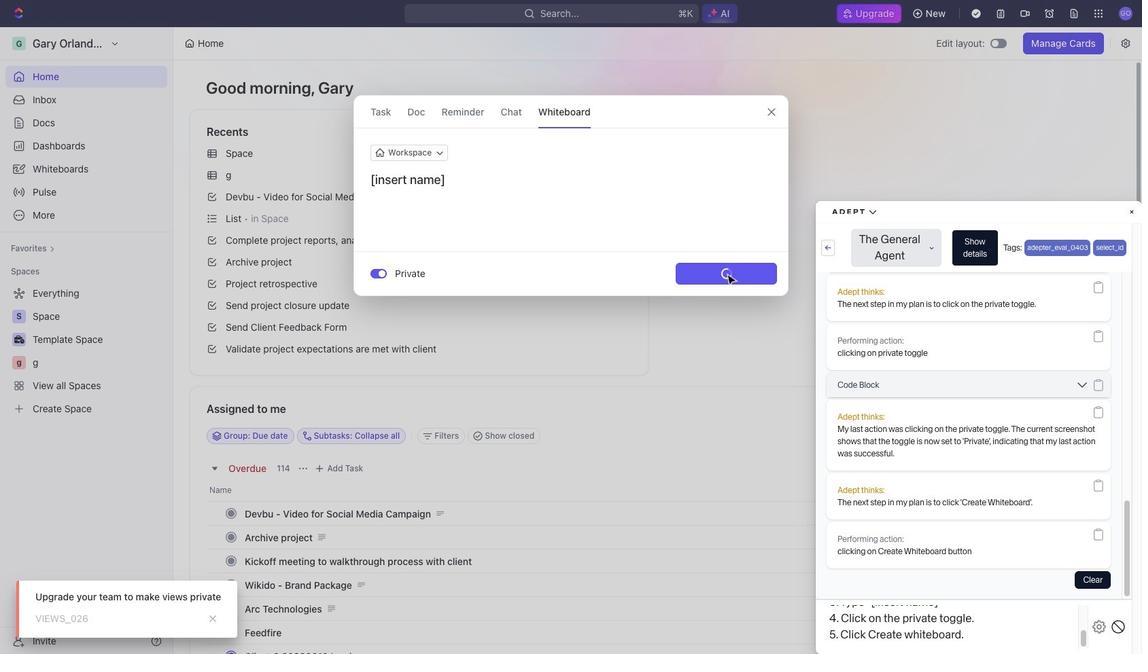 Task type: vqa. For each thing, say whether or not it's contained in the screenshot.
TREE
yes



Task type: describe. For each thing, give the bounding box(es) containing it.
tree inside sidebar navigation
[[5, 283, 167, 420]]

sidebar navigation
[[0, 27, 173, 655]]



Task type: locate. For each thing, give the bounding box(es) containing it.
dialog
[[354, 95, 789, 296]]

Name this Whiteboard... field
[[354, 172, 788, 188]]

tree
[[5, 283, 167, 420]]

Search tasks... text field
[[912, 426, 1048, 447]]



